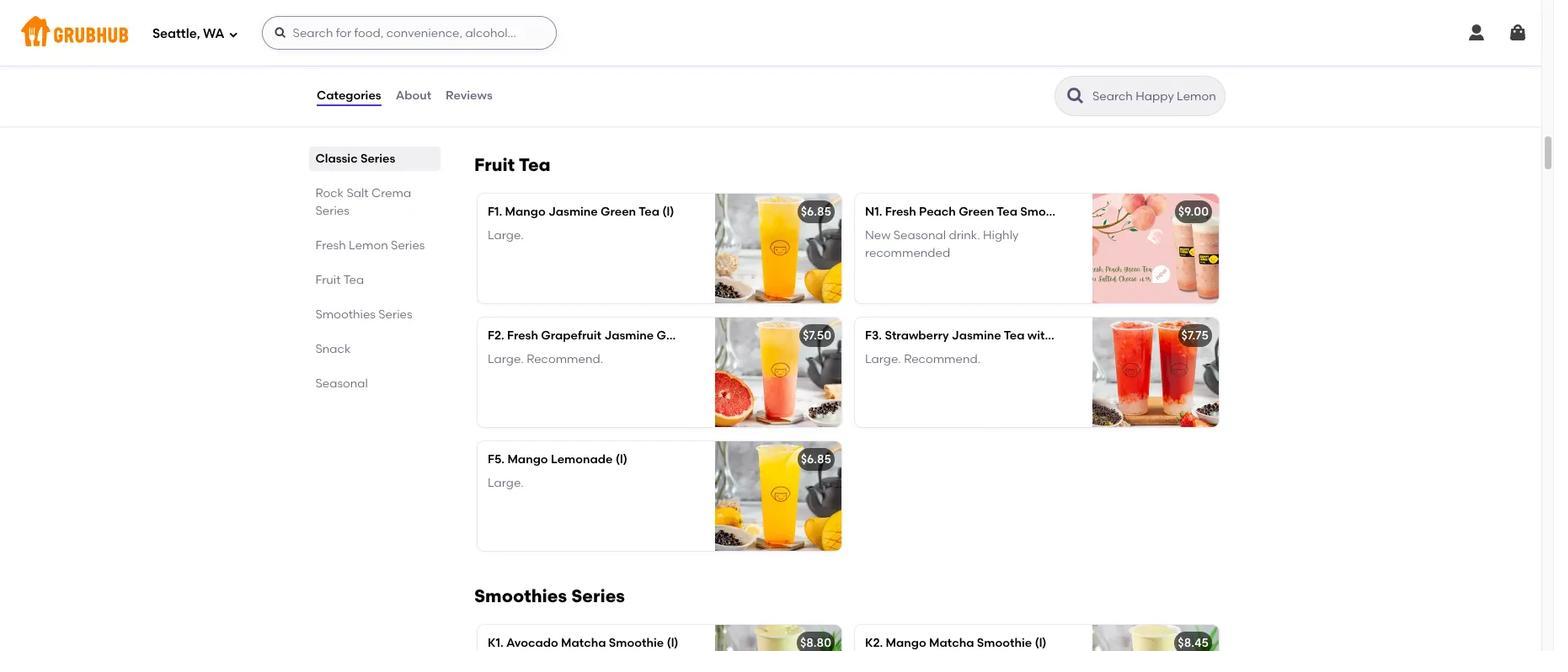 Task type: locate. For each thing, give the bounding box(es) containing it.
1 vertical spatial lemonade
[[551, 452, 613, 467]]

0 horizontal spatial matcha
[[561, 636, 606, 650]]

0 horizontal spatial smoothies series
[[316, 307, 413, 322]]

2 matcha from the left
[[929, 636, 974, 650]]

crema
[[372, 186, 412, 200], [1137, 205, 1177, 219]]

k2. mango matcha smoothie (l)
[[865, 636, 1047, 650]]

2 $6.85 from the top
[[801, 452, 831, 467]]

seasonal up recommended
[[893, 229, 946, 243]]

salted
[[1097, 205, 1135, 219]]

crema right salt
[[372, 186, 412, 200]]

1 vertical spatial fruit
[[316, 273, 341, 287]]

$6.85
[[801, 205, 831, 219], [801, 452, 831, 467]]

n1. fresh peach green tea smoothie w/ salted crema image
[[1092, 194, 1219, 303]]

seasonal down "snack"
[[316, 376, 368, 391]]

recommend. down strawberry
[[904, 352, 981, 367]]

1 horizontal spatial fruit tea
[[474, 154, 551, 175]]

smoothies up "snack"
[[316, 307, 376, 322]]

0 vertical spatial $6.85
[[801, 205, 831, 219]]

0 vertical spatial mango
[[505, 205, 545, 219]]

peach
[[919, 205, 956, 219]]

1 matcha from the left
[[561, 636, 606, 650]]

smoothies series
[[316, 307, 413, 322], [474, 585, 625, 606]]

1 horizontal spatial seasonal
[[893, 229, 946, 243]]

crema left $9.00
[[1137, 205, 1177, 219]]

series up salt
[[361, 152, 396, 166]]

tea
[[519, 154, 551, 175], [639, 205, 659, 219], [997, 205, 1017, 219], [344, 273, 364, 287], [695, 329, 715, 343], [1004, 329, 1025, 343]]

1 horizontal spatial fresh
[[507, 329, 538, 343]]

f5. mango lemonade (l) image
[[715, 441, 841, 551]]

k1.
[[488, 636, 503, 650]]

0 vertical spatial fresh
[[885, 205, 916, 219]]

$7.75
[[1181, 329, 1209, 343]]

grapefruit
[[541, 329, 601, 343]]

large. down the f2.
[[488, 352, 524, 367]]

0 horizontal spatial crema
[[372, 186, 412, 200]]

large. recommend. down strawberry
[[865, 352, 981, 367]]

1 horizontal spatial green
[[657, 329, 692, 343]]

jasmine right strawberry
[[952, 329, 1001, 343]]

0 horizontal spatial seasonal
[[316, 376, 368, 391]]

f3.
[[865, 329, 882, 343]]

smoothies series down fruit tea tab
[[316, 307, 413, 322]]

series right the lemon
[[391, 238, 425, 253]]

$8.45
[[1178, 636, 1209, 650]]

0 horizontal spatial fruit
[[316, 273, 341, 287]]

jasmine right grapefruit
[[604, 329, 654, 343]]

fresh right n1.
[[885, 205, 916, 219]]

fresh right the f2.
[[507, 329, 538, 343]]

smoothies
[[316, 307, 376, 322], [474, 585, 567, 606]]

0 vertical spatial seasonal
[[893, 229, 946, 243]]

green for peach
[[959, 205, 994, 219]]

1 vertical spatial mango
[[507, 452, 548, 467]]

fresh for n1.
[[885, 205, 916, 219]]

0 horizontal spatial recommend.
[[527, 352, 603, 367]]

w/
[[1078, 205, 1094, 219]]

0 horizontal spatial large. recommend.
[[488, 352, 603, 367]]

non-
[[527, 44, 555, 58]]

matcha for mango
[[929, 636, 974, 650]]

fruit up f1.
[[474, 154, 515, 175]]

2 vertical spatial fresh
[[507, 329, 538, 343]]

seattle,
[[152, 26, 200, 41]]

fruit tea
[[474, 154, 551, 175], [316, 273, 364, 287]]

jasmine right f1.
[[548, 205, 598, 219]]

Search Happy Lemon search field
[[1091, 88, 1220, 104]]

1 horizontal spatial matcha
[[929, 636, 974, 650]]

large. recommend. down grapefruit
[[488, 352, 603, 367]]

f3. strawberry jasmine tea with lychee jelly (l) image
[[1092, 318, 1219, 427]]

1 horizontal spatial fruit
[[474, 154, 515, 175]]

lemon
[[349, 238, 389, 253]]

0 horizontal spatial fruit tea
[[316, 273, 364, 287]]

0 horizontal spatial jasmine
[[548, 205, 598, 219]]

c5. wintermelon lemonade (l) image
[[715, 9, 841, 119]]

fresh
[[885, 205, 916, 219], [316, 238, 346, 253], [507, 329, 538, 343]]

1 recommend. from the left
[[527, 352, 603, 367]]

c5.
[[488, 20, 507, 35]]

1 horizontal spatial recommend.
[[904, 352, 981, 367]]

fresh lemon series tab
[[316, 237, 434, 254]]

1 $6.85 from the top
[[801, 205, 831, 219]]

green
[[601, 205, 636, 219], [959, 205, 994, 219], [657, 329, 692, 343]]

0 vertical spatial crema
[[372, 186, 412, 200]]

0 horizontal spatial green
[[601, 205, 636, 219]]

large. down the f3.
[[865, 352, 901, 367]]

0 vertical spatial smoothies
[[316, 307, 376, 322]]

fresh left the lemon
[[316, 238, 346, 253]]

k1. avocado matcha smoothie (l)
[[488, 636, 679, 650]]

1 vertical spatial smoothies series
[[474, 585, 625, 606]]

f2. fresh grapefruit jasmine green tea (l)
[[488, 329, 730, 343]]

(l)
[[652, 20, 668, 35]]

f5.
[[488, 452, 505, 467]]

fruit inside fruit tea tab
[[316, 273, 341, 287]]

2 horizontal spatial fresh
[[885, 205, 916, 219]]

highly
[[983, 229, 1019, 243]]

1 vertical spatial $6.85
[[801, 452, 831, 467]]

(l)
[[662, 205, 674, 219], [718, 329, 730, 343], [1128, 329, 1140, 343], [616, 452, 627, 467], [667, 636, 679, 650], [1035, 636, 1047, 650]]

smoothies inside tab
[[316, 307, 376, 322]]

mango
[[505, 205, 545, 219], [507, 452, 548, 467], [886, 636, 926, 650]]

seasonal
[[893, 229, 946, 243], [316, 376, 368, 391]]

jasmine for large.
[[548, 205, 598, 219]]

large. for c5.
[[488, 44, 524, 58]]

jasmine
[[548, 205, 598, 219], [604, 329, 654, 343], [952, 329, 1001, 343]]

matcha
[[561, 636, 606, 650], [929, 636, 974, 650]]

smoothies up avocado
[[474, 585, 567, 606]]

large. recommend. for fresh
[[488, 352, 603, 367]]

1 vertical spatial seasonal
[[316, 376, 368, 391]]

wa
[[203, 26, 225, 41]]

recommend.
[[527, 352, 603, 367], [904, 352, 981, 367]]

classic
[[316, 152, 358, 166]]

large. recommend.
[[488, 352, 603, 367], [865, 352, 981, 367]]

mango right f5.
[[507, 452, 548, 467]]

mango for f5.
[[507, 452, 548, 467]]

smoothies series up avocado
[[474, 585, 625, 606]]

large. down c5. on the left of page
[[488, 44, 524, 58]]

large. down f5.
[[488, 476, 524, 490]]

0 vertical spatial lemonade
[[587, 20, 649, 35]]

large. for f3.
[[865, 352, 901, 367]]

series
[[361, 152, 396, 166], [316, 204, 350, 218], [391, 238, 425, 253], [379, 307, 413, 322], [571, 585, 625, 606]]

fresh inside tab
[[316, 238, 346, 253]]

seasonal inside new seasonal drink. highly recommended
[[893, 229, 946, 243]]

0 horizontal spatial fresh
[[316, 238, 346, 253]]

1 horizontal spatial smoothies
[[474, 585, 567, 606]]

reviews
[[446, 88, 493, 103]]

1 large. recommend. from the left
[[488, 352, 603, 367]]

1 vertical spatial fresh
[[316, 238, 346, 253]]

f2.
[[488, 329, 504, 343]]

0 vertical spatial smoothies series
[[316, 307, 413, 322]]

classic series
[[316, 152, 396, 166]]

series up k1. avocado matcha smoothie (l)
[[571, 585, 625, 606]]

1 horizontal spatial large. recommend.
[[865, 352, 981, 367]]

series down fruit tea tab
[[379, 307, 413, 322]]

recommend. for jasmine
[[904, 352, 981, 367]]

0 vertical spatial fruit tea
[[474, 154, 551, 175]]

c6. pineapple lemon with lychee jelly (l) image
[[1092, 9, 1219, 119]]

mango right f1.
[[505, 205, 545, 219]]

smoothie
[[1020, 205, 1075, 219], [609, 636, 664, 650], [977, 636, 1032, 650]]

series inside rock salt crema series
[[316, 204, 350, 218]]

svg image
[[1466, 23, 1487, 43], [1508, 23, 1528, 43], [228, 29, 238, 39]]

series down rock
[[316, 204, 350, 218]]

crema inside rock salt crema series
[[372, 186, 412, 200]]

2 horizontal spatial green
[[959, 205, 994, 219]]

2 vertical spatial mango
[[886, 636, 926, 650]]

large. non-caffeinated.
[[488, 44, 625, 58]]

1 horizontal spatial smoothies series
[[474, 585, 625, 606]]

mango right k2.
[[886, 636, 926, 650]]

2 recommend. from the left
[[904, 352, 981, 367]]

0 horizontal spatial smoothies
[[316, 307, 376, 322]]

classic series tab
[[316, 150, 434, 168]]

n1.
[[865, 205, 882, 219]]

caffeinated.
[[555, 44, 625, 58]]

fruit
[[474, 154, 515, 175], [316, 273, 341, 287]]

large.
[[488, 44, 524, 58], [488, 229, 524, 243], [488, 352, 524, 367], [865, 352, 901, 367], [488, 476, 524, 490]]

fruit tea up f1.
[[474, 154, 551, 175]]

fruit down fresh lemon series
[[316, 273, 341, 287]]

matcha right k2.
[[929, 636, 974, 650]]

1 vertical spatial fruit tea
[[316, 273, 364, 287]]

mango for f1.
[[505, 205, 545, 219]]

2 horizontal spatial jasmine
[[952, 329, 1001, 343]]

1 vertical spatial crema
[[1137, 205, 1177, 219]]

2 large. recommend. from the left
[[865, 352, 981, 367]]

lemonade
[[587, 20, 649, 35], [551, 452, 613, 467]]

lychee
[[1055, 329, 1095, 343]]

large. down f1.
[[488, 229, 524, 243]]

1 horizontal spatial jasmine
[[604, 329, 654, 343]]

$8.80
[[800, 636, 831, 650]]

$9.00
[[1178, 205, 1209, 219]]

k2. mango matcha smoothie (l) image
[[1092, 625, 1219, 651]]

tea inside fruit tea tab
[[344, 273, 364, 287]]

f2. fresh grapefruit jasmine green tea (l) image
[[715, 318, 841, 427]]

fruit tea down the lemon
[[316, 273, 364, 287]]

smoothie for k2. mango matcha smoothie (l)
[[977, 636, 1032, 650]]

recommend. down grapefruit
[[527, 352, 603, 367]]

jelly
[[1098, 329, 1125, 343]]

matcha right avocado
[[561, 636, 606, 650]]

2 horizontal spatial svg image
[[1508, 23, 1528, 43]]



Task type: vqa. For each thing, say whether or not it's contained in the screenshot.
Series
yes



Task type: describe. For each thing, give the bounding box(es) containing it.
lemonade for wintermelon
[[587, 20, 649, 35]]

categories button
[[316, 66, 382, 126]]

seasonal tab
[[316, 375, 434, 393]]

0 vertical spatial fruit
[[474, 154, 515, 175]]

drink.
[[949, 229, 980, 243]]

f1. mango jasmine green tea (l) image
[[715, 194, 841, 303]]

rock salt crema series tab
[[316, 184, 434, 220]]

salt
[[347, 186, 369, 200]]

about button
[[395, 66, 432, 126]]

strawberry
[[885, 329, 949, 343]]

categories
[[317, 88, 381, 103]]

recommended
[[865, 246, 950, 260]]

snack
[[316, 342, 351, 356]]

seattle, wa
[[152, 26, 225, 41]]

f5. mango lemonade (l)
[[488, 452, 627, 467]]

f1.
[[488, 205, 502, 219]]

green for jasmine
[[601, 205, 636, 219]]

lemonade for mango
[[551, 452, 613, 467]]

main navigation navigation
[[0, 0, 1541, 66]]

Search for food, convenience, alcohol... search field
[[262, 16, 556, 50]]

recommend. for grapefruit
[[527, 352, 603, 367]]

$7.50
[[803, 329, 831, 343]]

svg image
[[273, 26, 287, 40]]

smoothies series inside tab
[[316, 307, 413, 322]]

seasonal inside tab
[[316, 376, 368, 391]]

series inside classic series tab
[[361, 152, 396, 166]]

$6.85 for f1. mango jasmine green tea (l)
[[801, 205, 831, 219]]

large. recommend. for strawberry
[[865, 352, 981, 367]]

snack tab
[[316, 340, 434, 358]]

k1. avocado matcha smoothie (l) image
[[715, 625, 841, 651]]

avocado
[[506, 636, 558, 650]]

mango for k2.
[[886, 636, 926, 650]]

1 horizontal spatial crema
[[1137, 205, 1177, 219]]

rock
[[316, 186, 344, 200]]

fresh lemon series
[[316, 238, 425, 253]]

f3. strawberry jasmine tea with lychee jelly (l)
[[865, 329, 1140, 343]]

wintermelon
[[510, 20, 585, 35]]

1 vertical spatial smoothies
[[474, 585, 567, 606]]

f1. mango jasmine green tea (l)
[[488, 205, 674, 219]]

fruit tea tab
[[316, 271, 434, 289]]

reviews button
[[445, 66, 493, 126]]

1 horizontal spatial svg image
[[1466, 23, 1487, 43]]

fruit tea inside tab
[[316, 273, 364, 287]]

smoothie for k1. avocado matcha smoothie (l)
[[609, 636, 664, 650]]

jasmine for large. recommend.
[[952, 329, 1001, 343]]

search icon image
[[1065, 86, 1086, 106]]

new seasonal drink. highly recommended
[[865, 229, 1019, 260]]

large. for f2.
[[488, 352, 524, 367]]

0 horizontal spatial svg image
[[228, 29, 238, 39]]

$6.85 for f5. mango lemonade (l)
[[801, 452, 831, 467]]

fresh for f2.
[[507, 329, 538, 343]]

matcha for avocado
[[561, 636, 606, 650]]

series inside smoothies series tab
[[379, 307, 413, 322]]

about
[[396, 88, 431, 103]]

with
[[1027, 329, 1052, 343]]

c5. wintermelon lemonade (l)
[[488, 20, 668, 35]]

series inside fresh lemon series tab
[[391, 238, 425, 253]]

rock salt crema series
[[316, 186, 412, 218]]

smoothies series tab
[[316, 306, 434, 323]]

k2.
[[865, 636, 883, 650]]

n1. fresh peach green tea smoothie w/ salted crema
[[865, 205, 1177, 219]]

new
[[865, 229, 891, 243]]



